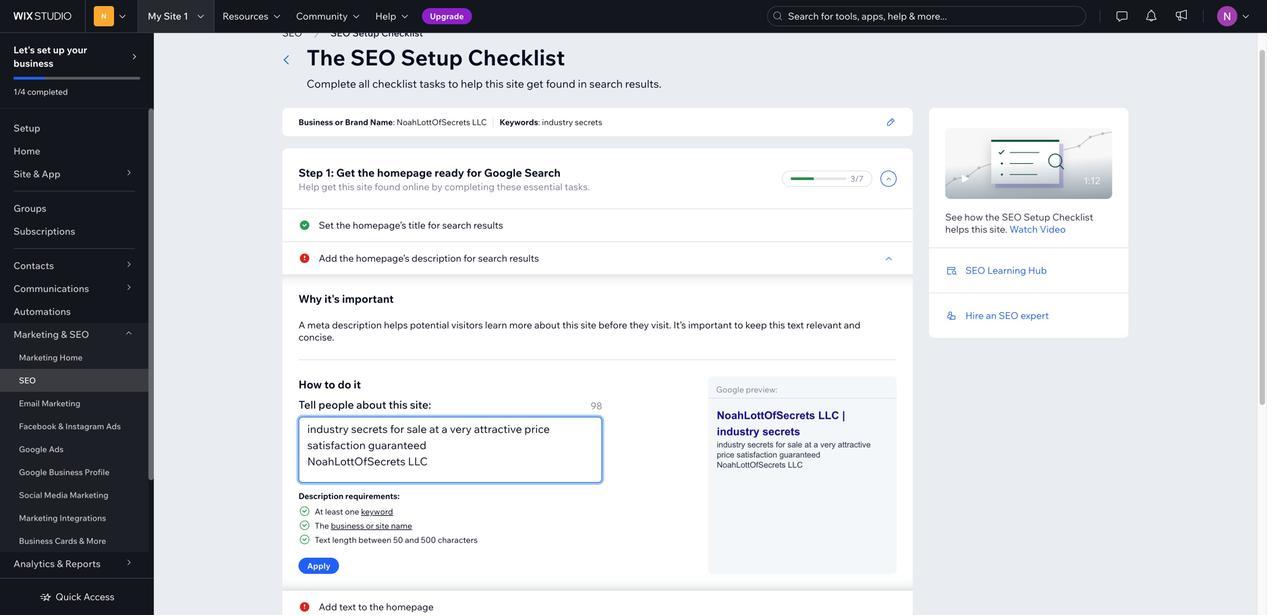 Task type: describe. For each thing, give the bounding box(es) containing it.
1:12 button
[[946, 128, 1113, 199]]

it's
[[325, 292, 340, 306]]

to inside the seo setup checklist complete all checklist tasks to help this site get found in search results.
[[448, 77, 459, 90]]

marketing home
[[19, 353, 83, 363]]

setup inside see how the seo setup checklist helps this site.
[[1024, 211, 1051, 223]]

1 vertical spatial noahlottofsecrets
[[717, 410, 816, 422]]

email marketing link
[[0, 392, 148, 415]]

one
[[345, 507, 359, 517]]

homepage's for description
[[356, 252, 410, 264]]

these
[[497, 181, 522, 193]]

helps inside see how the seo setup checklist helps this site.
[[946, 223, 970, 235]]

search for set the homepage's title for search results
[[442, 219, 472, 231]]

how
[[299, 378, 322, 391]]

facebook
[[19, 422, 56, 432]]

this inside step 1: get the homepage ready for google search help get this site found online by completing these essential tasks.
[[339, 181, 355, 193]]

name
[[370, 117, 393, 127]]

site & app
[[13, 168, 60, 180]]

seo inside see how the seo setup checklist helps this site.
[[1002, 211, 1022, 223]]

get
[[336, 166, 355, 180]]

for inside step 1: get the homepage ready for google search help get this site found online by completing these essential tasks.
[[467, 166, 482, 180]]

important inside a meta description helps potential visitors learn more about this site before they visit. it's important to keep this text relevant and concise.
[[688, 319, 732, 331]]

ready
[[435, 166, 464, 180]]

apply button
[[299, 558, 339, 574]]

1 vertical spatial or
[[366, 521, 374, 531]]

google ads
[[19, 444, 64, 455]]

noahlottofsecrets llc | industry secrets industry secrets for sale at a very attractive price satisfaction guaranteed noahlottofsecrets llc
[[717, 410, 871, 470]]

n button
[[85, 0, 138, 32]]

keywords
[[500, 117, 538, 127]]

and inside a meta description helps potential visitors learn more about this site before they visit. it's important to keep this text relevant and concise.
[[844, 319, 861, 331]]

|
[[843, 410, 846, 422]]

for inside noahlottofsecrets llc | industry secrets industry secrets for sale at a very attractive price satisfaction guaranteed noahlottofsecrets llc
[[776, 440, 786, 450]]

text length between 50 and 500 characters
[[315, 535, 478, 545]]

social media marketing
[[19, 490, 108, 500]]

step 1: get the homepage ready for google search heading
[[299, 165, 590, 181]]

essential
[[524, 181, 563, 193]]

access
[[84, 591, 115, 603]]

seo inside popup button
[[69, 329, 89, 341]]

setup inside the seo setup checklist complete all checklist tasks to help this site get found in search results.
[[401, 44, 463, 71]]

community
[[296, 10, 348, 22]]

it
[[354, 378, 361, 391]]

visitors
[[451, 319, 483, 331]]

add text to the homepage button
[[319, 601, 434, 614]]

business for cards
[[19, 536, 53, 546]]

they
[[630, 319, 649, 331]]

google business profile link
[[0, 461, 148, 484]]

for inside add the homepage's description for search results dropdown button
[[464, 252, 476, 264]]

help inside step 1: get the homepage ready for google search help get this site found online by completing these essential tasks.
[[299, 181, 320, 193]]

before
[[599, 319, 628, 331]]

seo learning hub
[[966, 265, 1047, 276]]

a
[[814, 440, 818, 450]]

price
[[717, 451, 735, 460]]

resources
[[223, 10, 269, 22]]

groups
[[13, 202, 46, 214]]

keywords : industry secrets
[[500, 117, 603, 127]]

to inside 'dropdown button'
[[358, 601, 367, 613]]

n
[[101, 12, 107, 20]]

0 vertical spatial industry
[[542, 117, 573, 127]]

checklist inside the seo setup checklist complete all checklist tasks to help this site get found in search results.
[[468, 44, 565, 71]]

search for add the homepage's description for search results
[[478, 252, 508, 264]]

site inside dropdown button
[[13, 168, 31, 180]]

watch video link
[[1010, 223, 1066, 236]]

google for google ads
[[19, 444, 47, 455]]

instagram
[[65, 422, 104, 432]]

watch video
[[1010, 223, 1066, 235]]

subscriptions
[[13, 225, 75, 237]]

profile
[[85, 467, 110, 478]]

site inside step 1: get the homepage ready for google search help get this site found online by completing these essential tasks.
[[357, 181, 373, 193]]

potential
[[410, 319, 449, 331]]

my site 1
[[148, 10, 188, 22]]

step 1: get the homepage ready for google search help get this site found online by completing these essential tasks.
[[299, 166, 590, 193]]

the business or site name
[[315, 521, 412, 531]]

this inside the seo setup checklist complete all checklist tasks to help this site get found in search results.
[[485, 77, 504, 90]]

quick access button
[[39, 591, 115, 603]]

a meta description helps potential visitors learn more about this site before they visit. it's important to keep this text relevant and concise.
[[299, 319, 861, 343]]

hire an seo expert link
[[966, 310, 1049, 322]]

tell people about this site:
[[299, 398, 431, 412]]

google for google business profile
[[19, 467, 47, 478]]

site inside a meta description helps potential visitors learn more about this site before they visit. it's important to keep this text relevant and concise.
[[581, 319, 597, 331]]

the for the seo setup checklist
[[307, 44, 346, 71]]

the inside step 1: get the homepage ready for google search help get this site found online by completing these essential tasks.
[[358, 166, 375, 180]]

search
[[525, 166, 561, 180]]

1 vertical spatial industry
[[717, 426, 760, 438]]

guaranteed
[[780, 451, 821, 460]]

hire
[[966, 310, 984, 322]]

in
[[578, 77, 587, 90]]

preview:
[[746, 385, 778, 395]]

hub
[[1029, 265, 1047, 276]]

how to do it
[[299, 378, 361, 391]]

home link
[[0, 140, 148, 163]]

my
[[148, 10, 162, 22]]

& for reports
[[57, 558, 63, 570]]

1/4 completed
[[13, 87, 68, 97]]

the inside dropdown button
[[339, 252, 354, 264]]

0 vertical spatial llc
[[472, 117, 487, 127]]

learn
[[485, 319, 507, 331]]

seo button
[[276, 23, 309, 43]]

home inside marketing home link
[[60, 353, 83, 363]]

length
[[332, 535, 357, 545]]

seo link
[[0, 369, 148, 392]]

why it's important
[[299, 292, 394, 306]]

media
[[44, 490, 68, 500]]

seo inside button
[[282, 27, 302, 39]]

this right 'keep' on the right bottom of the page
[[769, 319, 785, 331]]

2 vertical spatial secrets
[[748, 440, 774, 450]]

attractive
[[838, 440, 871, 450]]

set the homepage's title for search results button
[[319, 219, 503, 232]]

about inside a meta description helps potential visitors learn more about this site before they visit. it's important to keep this text relevant and concise.
[[535, 319, 560, 331]]

communications
[[13, 283, 89, 295]]

& for app
[[33, 168, 40, 180]]

step
[[299, 166, 323, 180]]

marketing integrations link
[[0, 507, 148, 530]]

complete
[[307, 77, 356, 90]]

0 vertical spatial important
[[342, 292, 394, 306]]

found for checklist
[[546, 77, 576, 90]]

more
[[509, 319, 532, 331]]

0 horizontal spatial and
[[405, 535, 419, 545]]

help
[[461, 77, 483, 90]]

1 vertical spatial secrets
[[763, 426, 801, 438]]

social
[[19, 490, 42, 500]]

between
[[359, 535, 392, 545]]

site down 'keyword'
[[376, 521, 389, 531]]

0 vertical spatial secrets
[[575, 117, 603, 127]]

this left "before"
[[563, 319, 579, 331]]

reports
[[65, 558, 101, 570]]

found for the
[[375, 181, 401, 193]]

description inside a meta description helps potential visitors learn more about this site before they visit. it's important to keep this text relevant and concise.
[[332, 319, 382, 331]]

checklist inside button
[[382, 27, 423, 39]]

to inside a meta description helps potential visitors learn more about this site before they visit. it's important to keep this text relevant and concise.
[[734, 319, 744, 331]]

marketing for home
[[19, 353, 58, 363]]

setup inside button
[[353, 27, 379, 39]]

description requirements:
[[299, 491, 400, 502]]

setup link
[[0, 117, 148, 140]]

marketing home link
[[0, 346, 148, 369]]

email
[[19, 399, 40, 409]]

& left more
[[79, 536, 84, 546]]

marketing for integrations
[[19, 513, 58, 523]]

automations link
[[0, 300, 148, 323]]

0 horizontal spatial ads
[[49, 444, 64, 455]]



Task type: vqa. For each thing, say whether or not it's contained in the screenshot.
bottommost 'Home'
yes



Task type: locate. For each thing, give the bounding box(es) containing it.
0 vertical spatial add
[[319, 252, 337, 264]]

business for or
[[299, 117, 333, 127]]

site left online
[[357, 181, 373, 193]]

homepage's for title
[[353, 219, 406, 231]]

description
[[299, 491, 344, 502]]

secrets down in
[[575, 117, 603, 127]]

1 : from the left
[[393, 117, 395, 127]]

2 vertical spatial llc
[[788, 461, 803, 470]]

marketing integrations
[[19, 513, 106, 523]]

google inside step 1: get the homepage ready for google search help get this site found online by completing these essential tasks.
[[484, 166, 522, 180]]

0 vertical spatial helps
[[946, 223, 970, 235]]

&
[[33, 168, 40, 180], [61, 329, 67, 341], [58, 422, 64, 432], [79, 536, 84, 546], [57, 558, 63, 570]]

: up search at left
[[538, 117, 540, 127]]

0 horizontal spatial text
[[339, 601, 356, 613]]

helps down the see
[[946, 223, 970, 235]]

0 horizontal spatial about
[[357, 398, 386, 412]]

& down "automations" link at the left
[[61, 329, 67, 341]]

0 vertical spatial search
[[590, 77, 623, 90]]

contacts button
[[0, 254, 148, 277]]

0 vertical spatial or
[[335, 117, 343, 127]]

1 horizontal spatial results
[[510, 252, 539, 264]]

add the homepage's description for search results button
[[319, 252, 539, 265]]

keep
[[746, 319, 767, 331]]

0 vertical spatial homepage's
[[353, 219, 406, 231]]

0 vertical spatial business
[[13, 57, 53, 69]]

0 vertical spatial results
[[474, 219, 503, 231]]

set the homepage's title for search results
[[319, 219, 503, 231]]

sidebar element
[[0, 32, 154, 616]]

: right brand
[[393, 117, 395, 127]]

2 vertical spatial checklist
[[1053, 211, 1094, 223]]

this right the help
[[485, 77, 504, 90]]

the for the
[[315, 521, 329, 531]]

the up site.
[[986, 211, 1000, 223]]

1 vertical spatial helps
[[384, 319, 408, 331]]

0 vertical spatial description
[[412, 252, 462, 264]]

1 vertical spatial help
[[299, 181, 320, 193]]

the up text
[[315, 521, 329, 531]]

google up social
[[19, 467, 47, 478]]

& down the business cards & more
[[57, 558, 63, 570]]

the right set
[[336, 219, 351, 231]]

it's
[[674, 319, 686, 331]]

1 horizontal spatial important
[[688, 319, 732, 331]]

home up site & app
[[13, 145, 40, 157]]

search inside the seo setup checklist complete all checklist tasks to help this site get found in search results.
[[590, 77, 623, 90]]

tasks.
[[565, 181, 590, 193]]

setup
[[353, 27, 379, 39], [401, 44, 463, 71], [13, 122, 40, 134], [1024, 211, 1051, 223]]

google up these
[[484, 166, 522, 180]]

0 horizontal spatial search
[[442, 219, 472, 231]]

keyword
[[361, 507, 393, 517]]

industry
[[542, 117, 573, 127], [717, 426, 760, 438], [717, 440, 746, 450]]

found left in
[[546, 77, 576, 90]]

setup up all at left top
[[353, 27, 379, 39]]

help button
[[367, 0, 416, 32]]

setup up tasks
[[401, 44, 463, 71]]

1 horizontal spatial get
[[527, 77, 544, 90]]

title
[[409, 219, 426, 231]]

marketing for &
[[13, 329, 59, 341]]

results inside dropdown button
[[510, 252, 539, 264]]

description down "why it's important"
[[332, 319, 382, 331]]

1 horizontal spatial found
[[546, 77, 576, 90]]

this down how
[[972, 223, 988, 235]]

llc down the help
[[472, 117, 487, 127]]

0 horizontal spatial helps
[[384, 319, 408, 331]]

business cards & more link
[[0, 530, 148, 553]]

noahlottofsecrets down satisfaction at bottom right
[[717, 461, 786, 470]]

1 horizontal spatial site
[[164, 10, 182, 22]]

0 vertical spatial home
[[13, 145, 40, 157]]

up
[[53, 44, 65, 56]]

help
[[376, 10, 396, 22], [299, 181, 320, 193]]

1/4
[[13, 87, 25, 97]]

secrets up sale
[[763, 426, 801, 438]]

checklist down upgrade button on the top of page
[[382, 27, 423, 39]]

marketing
[[13, 329, 59, 341], [19, 353, 58, 363], [42, 399, 80, 409], [70, 490, 108, 500], [19, 513, 58, 523]]

0 vertical spatial text
[[788, 319, 804, 331]]

1 vertical spatial results
[[510, 252, 539, 264]]

results.
[[625, 77, 662, 90]]

for up completing on the top left of the page
[[467, 166, 482, 180]]

tasks
[[420, 77, 446, 90]]

get inside step 1: get the homepage ready for google search help get this site found online by completing these essential tasks.
[[322, 181, 336, 193]]

business up analytics
[[19, 536, 53, 546]]

google ads link
[[0, 438, 148, 461]]

0 horizontal spatial :
[[393, 117, 395, 127]]

1 vertical spatial ads
[[49, 444, 64, 455]]

Search engines may show a different description text field
[[299, 418, 602, 483]]

integrations
[[60, 513, 106, 523]]

1 horizontal spatial and
[[844, 319, 861, 331]]

noahlottofsecrets
[[397, 117, 470, 127], [717, 410, 816, 422], [717, 461, 786, 470]]

site inside the seo setup checklist complete all checklist tasks to help this site get found in search results.
[[506, 77, 524, 90]]

upgrade button
[[422, 8, 472, 24]]

business or brand name : noahlottofsecrets llc
[[299, 117, 487, 127]]

& left app
[[33, 168, 40, 180]]

seo inside the seo setup checklist complete all checklist tasks to help this site get found in search results.
[[350, 44, 396, 71]]

requirements:
[[345, 491, 400, 502]]

description inside add the homepage's description for search results dropdown button
[[412, 252, 462, 264]]

setup up watch video
[[1024, 211, 1051, 223]]

2 vertical spatial noahlottofsecrets
[[717, 461, 786, 470]]

homepage's
[[353, 219, 406, 231], [356, 252, 410, 264]]

1 vertical spatial found
[[375, 181, 401, 193]]

help inside button
[[376, 10, 396, 22]]

for up visitors
[[464, 252, 476, 264]]

google business profile
[[19, 467, 110, 478]]

0 vertical spatial homepage
[[377, 166, 432, 180]]

2 vertical spatial search
[[478, 252, 508, 264]]

:
[[393, 117, 395, 127], [538, 117, 540, 127]]

very
[[821, 440, 836, 450]]

1 vertical spatial business
[[49, 467, 83, 478]]

1 horizontal spatial home
[[60, 353, 83, 363]]

0 vertical spatial the
[[307, 44, 346, 71]]

1 horizontal spatial helps
[[946, 223, 970, 235]]

0 horizontal spatial checklist
[[382, 27, 423, 39]]

checklist up the video
[[1053, 211, 1094, 223]]

2 horizontal spatial checklist
[[1053, 211, 1094, 223]]

Search for tools, apps, help & more... field
[[784, 7, 1082, 26]]

1 vertical spatial add
[[319, 601, 337, 613]]

get up keywords : industry secrets
[[527, 77, 544, 90]]

1 vertical spatial description
[[332, 319, 382, 331]]

2 horizontal spatial search
[[590, 77, 623, 90]]

analytics
[[13, 558, 55, 570]]

the inside 'dropdown button'
[[369, 601, 384, 613]]

0 horizontal spatial home
[[13, 145, 40, 157]]

1 horizontal spatial search
[[478, 252, 508, 264]]

quick access
[[56, 591, 115, 603]]

for left sale
[[776, 440, 786, 450]]

add inside dropdown button
[[319, 252, 337, 264]]

1 horizontal spatial help
[[376, 10, 396, 22]]

the inside dropdown button
[[336, 219, 351, 231]]

1 vertical spatial the
[[315, 521, 329, 531]]

homepage's down set the homepage's title for search results dropdown button in the top left of the page
[[356, 252, 410, 264]]

ads right instagram
[[106, 422, 121, 432]]

description down 'title'
[[412, 252, 462, 264]]

0 vertical spatial checklist
[[382, 27, 423, 39]]

1 add from the top
[[319, 252, 337, 264]]

and right relevant
[[844, 319, 861, 331]]

and right 50
[[405, 535, 419, 545]]

results for set the homepage's title for search results
[[474, 219, 503, 231]]

search up learn
[[478, 252, 508, 264]]

0 vertical spatial ads
[[106, 422, 121, 432]]

1 horizontal spatial description
[[412, 252, 462, 264]]

the right get
[[358, 166, 375, 180]]

site left 1
[[164, 10, 182, 22]]

2 add from the top
[[319, 601, 337, 613]]

helps inside a meta description helps potential visitors learn more about this site before they visit. it's important to keep this text relevant and concise.
[[384, 319, 408, 331]]

text down length
[[339, 601, 356, 613]]

the seo setup checklist complete all checklist tasks to help this site get found in search results.
[[307, 44, 662, 90]]

0 horizontal spatial help
[[299, 181, 320, 193]]

this
[[485, 77, 504, 90], [339, 181, 355, 193], [972, 223, 988, 235], [563, 319, 579, 331], [769, 319, 785, 331], [389, 398, 408, 412]]

keyword link
[[361, 507, 393, 517]]

search inside dropdown button
[[442, 219, 472, 231]]

upgrade
[[430, 11, 464, 21]]

why
[[299, 292, 322, 306]]

1 vertical spatial checklist
[[468, 44, 565, 71]]

the up complete
[[307, 44, 346, 71]]

homepage inside step 1: get the homepage ready for google search help get this site found online by completing these essential tasks.
[[377, 166, 432, 180]]

0 horizontal spatial important
[[342, 292, 394, 306]]

500
[[421, 535, 436, 545]]

search right 'title'
[[442, 219, 472, 231]]

1 vertical spatial site
[[13, 168, 31, 180]]

1 horizontal spatial text
[[788, 319, 804, 331]]

add down apply button
[[319, 601, 337, 613]]

1 horizontal spatial :
[[538, 117, 540, 127]]

secrets up satisfaction at bottom right
[[748, 440, 774, 450]]

found inside the seo setup checklist complete all checklist tasks to help this site get found in search results.
[[546, 77, 576, 90]]

an
[[986, 310, 997, 322]]

google left the preview:
[[716, 385, 744, 395]]

0 vertical spatial about
[[535, 319, 560, 331]]

0 vertical spatial get
[[527, 77, 544, 90]]

& for instagram
[[58, 422, 64, 432]]

setup inside sidebar element
[[13, 122, 40, 134]]

site.
[[990, 223, 1008, 235]]

0 vertical spatial business
[[299, 117, 333, 127]]

helps left potential
[[384, 319, 408, 331]]

& inside dropdown button
[[33, 168, 40, 180]]

a
[[299, 319, 305, 331]]

2 vertical spatial business
[[19, 536, 53, 546]]

50
[[393, 535, 403, 545]]

for inside set the homepage's title for search results dropdown button
[[428, 219, 440, 231]]

text left relevant
[[788, 319, 804, 331]]

or left brand
[[335, 117, 343, 127]]

search right in
[[590, 77, 623, 90]]

1 vertical spatial homepage's
[[356, 252, 410, 264]]

the down between
[[369, 601, 384, 613]]

1 vertical spatial homepage
[[386, 601, 434, 613]]

or up between
[[366, 521, 374, 531]]

0 vertical spatial found
[[546, 77, 576, 90]]

homepage's inside dropdown button
[[353, 219, 406, 231]]

1 vertical spatial home
[[60, 353, 83, 363]]

1 vertical spatial llc
[[819, 410, 840, 422]]

2 horizontal spatial llc
[[819, 410, 840, 422]]

concise.
[[299, 331, 334, 343]]

0 horizontal spatial get
[[322, 181, 336, 193]]

0 horizontal spatial site
[[13, 168, 31, 180]]

learning
[[988, 265, 1027, 276]]

1 vertical spatial get
[[322, 181, 336, 193]]

site left app
[[13, 168, 31, 180]]

results up more
[[510, 252, 539, 264]]

homepage's inside dropdown button
[[356, 252, 410, 264]]

google down facebook
[[19, 444, 47, 455]]

noahlottofsecrets down the preview:
[[717, 410, 816, 422]]

how
[[965, 211, 983, 223]]

the inside the seo setup checklist complete all checklist tasks to help this site get found in search results.
[[307, 44, 346, 71]]

& right facebook
[[58, 422, 64, 432]]

analytics & reports button
[[0, 553, 148, 576]]

marketing up "facebook & instagram ads"
[[42, 399, 80, 409]]

checklist up the help
[[468, 44, 565, 71]]

0 vertical spatial noahlottofsecrets
[[397, 117, 470, 127]]

home inside home "link"
[[13, 145, 40, 157]]

homepage
[[377, 166, 432, 180], [386, 601, 434, 613]]

0 horizontal spatial llc
[[472, 117, 487, 127]]

characters
[[438, 535, 478, 545]]

get
[[527, 77, 544, 90], [322, 181, 336, 193]]

get down 1:
[[322, 181, 336, 193]]

results inside dropdown button
[[474, 219, 503, 231]]

1 vertical spatial about
[[357, 398, 386, 412]]

homepage inside 'dropdown button'
[[386, 601, 434, 613]]

2 vertical spatial industry
[[717, 440, 746, 450]]

add for add text to the homepage
[[319, 601, 337, 613]]

online
[[403, 181, 430, 193]]

help down step
[[299, 181, 320, 193]]

1 horizontal spatial about
[[535, 319, 560, 331]]

1:12
[[1084, 175, 1101, 187]]

homepage for get
[[377, 166, 432, 180]]

2 : from the left
[[538, 117, 540, 127]]

1
[[184, 10, 188, 22]]

seo learning hub link
[[966, 265, 1047, 276]]

1 vertical spatial important
[[688, 319, 732, 331]]

results for add the homepage's description for search results
[[510, 252, 539, 264]]

found left online
[[375, 181, 401, 193]]

1 vertical spatial search
[[442, 219, 472, 231]]

social media marketing link
[[0, 484, 148, 507]]

help up 'seo setup checklist'
[[376, 10, 396, 22]]

important right the "it's"
[[688, 319, 732, 331]]

ads up google business profile
[[49, 444, 64, 455]]

0 vertical spatial and
[[844, 319, 861, 331]]

text
[[315, 535, 331, 545]]

0 horizontal spatial or
[[335, 117, 343, 127]]

tell
[[299, 398, 316, 412]]

business up length
[[331, 521, 364, 531]]

setup down 1/4
[[13, 122, 40, 134]]

1 horizontal spatial llc
[[788, 461, 803, 470]]

secrets
[[575, 117, 603, 127], [763, 426, 801, 438], [748, 440, 774, 450]]

0 vertical spatial help
[[376, 10, 396, 22]]

see
[[946, 211, 963, 223]]

the up "why it's important"
[[339, 252, 354, 264]]

analytics & reports
[[13, 558, 101, 570]]

this left site:
[[389, 398, 408, 412]]

homepage's left 'title'
[[353, 219, 406, 231]]

marketing down automations
[[13, 329, 59, 341]]

for right 'title'
[[428, 219, 440, 231]]

1 vertical spatial text
[[339, 601, 356, 613]]

1:
[[326, 166, 334, 180]]

site up keywords
[[506, 77, 524, 90]]

& for seo
[[61, 329, 67, 341]]

llc left |
[[819, 410, 840, 422]]

text inside a meta description helps potential visitors learn more about this site before they visit. it's important to keep this text relevant and concise.
[[788, 319, 804, 331]]

business left brand
[[299, 117, 333, 127]]

google for google preview:
[[716, 385, 744, 395]]

add inside 'dropdown button'
[[319, 601, 337, 613]]

cards
[[55, 536, 77, 546]]

llc down guaranteed
[[788, 461, 803, 470]]

0 vertical spatial site
[[164, 10, 182, 22]]

this down get
[[339, 181, 355, 193]]

for
[[467, 166, 482, 180], [428, 219, 440, 231], [464, 252, 476, 264], [776, 440, 786, 450]]

business up social media marketing
[[49, 467, 83, 478]]

hire an seo expert
[[966, 310, 1049, 322]]

1 horizontal spatial ads
[[106, 422, 121, 432]]

get inside the seo setup checklist complete all checklist tasks to help this site get found in search results.
[[527, 77, 544, 90]]

at least one keyword
[[315, 507, 393, 517]]

satisfaction
[[737, 451, 777, 460]]

by
[[432, 181, 443, 193]]

1 vertical spatial and
[[405, 535, 419, 545]]

important right it's
[[342, 292, 394, 306]]

0 horizontal spatial found
[[375, 181, 401, 193]]

1 vertical spatial business
[[331, 521, 364, 531]]

this inside see how the seo setup checklist helps this site.
[[972, 223, 988, 235]]

found inside step 1: get the homepage ready for google search help get this site found online by completing these essential tasks.
[[375, 181, 401, 193]]

search inside dropdown button
[[478, 252, 508, 264]]

home up seo link
[[60, 353, 83, 363]]

0 horizontal spatial business
[[13, 57, 53, 69]]

homepage for to
[[386, 601, 434, 613]]

marketing up integrations at the bottom of page
[[70, 490, 108, 500]]

business inside let's set up your business
[[13, 57, 53, 69]]

seo inside button
[[331, 27, 350, 39]]

results down completing on the top left of the page
[[474, 219, 503, 231]]

1 horizontal spatial business
[[331, 521, 364, 531]]

text inside 'dropdown button'
[[339, 601, 356, 613]]

results
[[474, 219, 503, 231], [510, 252, 539, 264]]

business or site name link
[[331, 521, 412, 531]]

marketing inside popup button
[[13, 329, 59, 341]]

1 horizontal spatial or
[[366, 521, 374, 531]]

add for add the homepage's description for search results
[[319, 252, 337, 264]]

site left "before"
[[581, 319, 597, 331]]

0 horizontal spatial description
[[332, 319, 382, 331]]

business down let's in the top of the page
[[13, 57, 53, 69]]

add down set
[[319, 252, 337, 264]]

noahlottofsecrets down tasks
[[397, 117, 470, 127]]

the inside see how the seo setup checklist helps this site.
[[986, 211, 1000, 223]]

about right more
[[535, 319, 560, 331]]

0 horizontal spatial results
[[474, 219, 503, 231]]

marketing down marketing & seo
[[19, 353, 58, 363]]

marketing down social
[[19, 513, 58, 523]]

site:
[[410, 398, 431, 412]]

1 horizontal spatial checklist
[[468, 44, 565, 71]]

about down 'it'
[[357, 398, 386, 412]]

checklist inside see how the seo setup checklist helps this site.
[[1053, 211, 1094, 223]]



